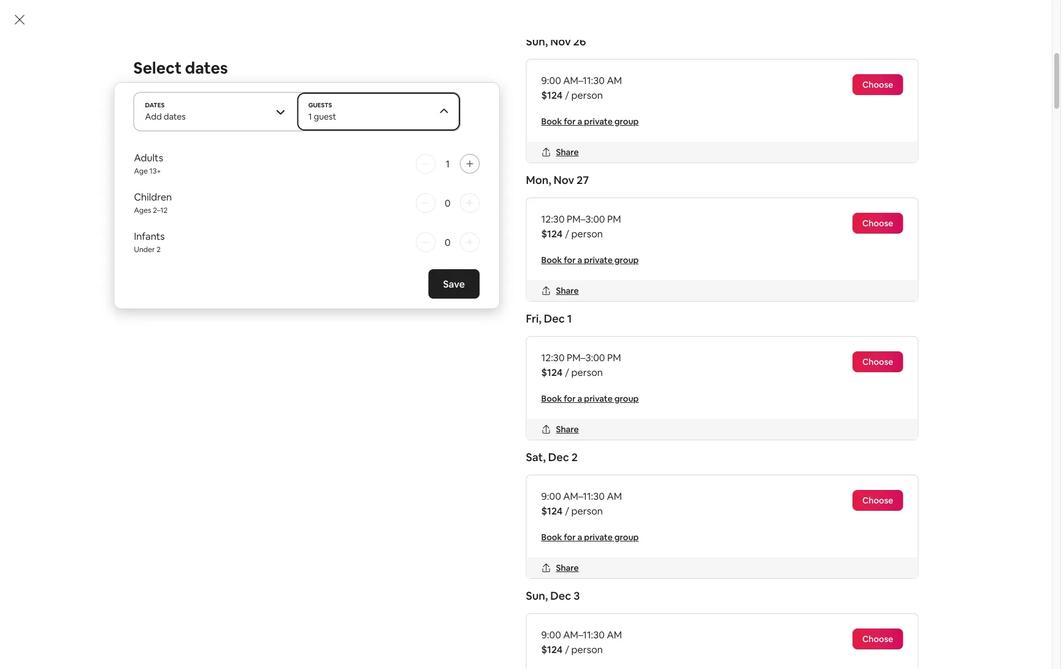 Task type: vqa. For each thing, say whether or not it's contained in the screenshot.
Anywhere button
no



Task type: describe. For each thing, give the bounding box(es) containing it.
out!
[[345, 192, 365, 205]]

share for third share button from the top
[[556, 424, 579, 435]]

12:30 pm–3:00 pm $124 / person for third share button from the top
[[541, 352, 621, 379]]

age
[[134, 166, 148, 176]]

instructor
[[307, 251, 352, 264]]

alike,
[[603, 544, 626, 556]]

governing
[[214, 519, 259, 532]]

the right better
[[261, 556, 276, 569]]

1 share button from the top
[[537, 142, 584, 163]]

adults group
[[134, 151, 480, 176]]

wsl
[[645, 544, 666, 556]]

day
[[382, 251, 399, 264]]

creator
[[249, 192, 282, 205]]

0 vertical spatial best
[[470, 483, 490, 495]]

tier
[[360, 532, 375, 544]]

the left city-
[[479, 192, 495, 205]]

mon,
[[526, 173, 551, 188]]

2 vertical spatial surf
[[443, 222, 460, 234]]

0 horizontal spatial is
[[256, 483, 262, 495]]

2 vertical spatial 1
[[567, 312, 572, 326]]

the up the pacifica
[[231, 192, 247, 205]]

spot)
[[367, 207, 390, 220]]

as
[[183, 519, 194, 532]]

sun, nov 26
[[526, 35, 586, 49]]

5 $124 from the top
[[541, 644, 563, 656]]

3 share button from the top
[[537, 419, 584, 440]]

annual
[[521, 532, 550, 544]]

$124 for fourth share button from the top
[[541, 505, 563, 518]]

select
[[133, 58, 182, 78]]

1 horizontal spatial world's
[[436, 483, 468, 495]]

of right team
[[478, 236, 488, 249]]

book for a private group link for third share button from the top
[[541, 394, 639, 405]]

12:30 pm–3:00 pm $124 / person for third share button from the bottom
[[541, 213, 621, 240]]

the left bay
[[504, 222, 519, 234]]

(wsl)
[[553, 519, 580, 532]]

city-
[[497, 192, 517, 205]]

show only private group availability cliff can host private groups of any size, up to 8 guests. private group rates start at $496.
[[133, 108, 425, 144]]

certified
[[183, 251, 221, 264]]

the right water, on the left bottom
[[212, 556, 227, 569]]

to inside show only private group availability cliff can host private groups of any size, up to 8 guests. private group rates start at $496.
[[303, 120, 311, 131]]

groups
[[216, 120, 244, 131]]

1 vertical spatial licensed
[[490, 236, 527, 249]]

surfers.
[[493, 483, 526, 495]]

the right that
[[728, 544, 743, 556]]

group for third share button from the bottom
[[615, 255, 639, 266]]

to protect your payment, never transfer money or communicate outside of the airbnb website or app.
[[320, 330, 573, 349]]

cliff,
[[209, 192, 229, 205]]

3 book for a private group from the top
[[541, 394, 639, 405]]

area!
[[540, 222, 563, 234]]

surf inside as the governing body for the sport of professional surfing, the world surf league (wsl) oversees a global tour of men's and women's shortboard, longboard, big wave, and development tier competitions, and has crowned annual world champions since 1976. its members include more than 2,500 of the world's best surfers, and millions of fans around the world. supporting pros and beginners alike, the wsl believes that the more time we spend in the water, the better the world will be.
[[497, 519, 516, 532]]

3 9:00 am–11:30 am $124 / person from the top
[[541, 629, 622, 656]]

if
[[315, 179, 320, 190]]

protect
[[330, 330, 356, 340]]

pros
[[514, 544, 535, 556]]

infants
[[134, 230, 165, 242]]

nov for sun,
[[550, 35, 571, 49]]

9:00 am–11:30 am $124 / person for 'book for a private group' link for 1st share button
[[541, 74, 622, 102]]

pacifica
[[224, 207, 259, 220]]

nov for mon,
[[554, 173, 574, 188]]

than
[[801, 532, 822, 544]]

been
[[454, 192, 477, 205]]

hand-
[[264, 483, 291, 495]]

spend
[[809, 544, 837, 556]]

the left wsl
[[628, 544, 643, 556]]

book for a private group link for third share button from the bottom
[[541, 255, 639, 266]]

only inside show only private group availability cliff can host private groups of any size, up to 8 guests. private group rates start at $496.
[[158, 108, 175, 119]]

bay
[[522, 222, 538, 234]]

12:30 for 'book for a private group' link corresponding to third share button from the top
[[541, 352, 565, 364]]

want
[[338, 179, 358, 190]]

private for fourth share button from the top
[[584, 532, 613, 543]]

of right tour
[[683, 519, 692, 532]]

4 book for a private group from the top
[[541, 532, 639, 543]]

association)
[[334, 222, 389, 234]]

infants group
[[134, 230, 480, 255]]

book for a private group link for 1st share button
[[541, 116, 639, 127]]

champions
[[580, 532, 630, 544]]

guest
[[314, 111, 336, 122]]

group for third share button from the top
[[615, 394, 639, 405]]

1 / person from the top
[[821, 81, 854, 92]]

and down bay
[[529, 236, 546, 249]]

big
[[234, 532, 248, 544]]

this
[[183, 483, 201, 495]]

2 horizontal spatial surf
[[556, 192, 574, 205]]

1 book from the top
[[541, 116, 562, 127]]

private for 1st share button
[[584, 116, 613, 127]]

will inside as the governing body for the sport of professional surfing, the world surf league (wsl) oversees a global tour of men's and women's shortboard, longboard, big wave, and development tier competitions, and has crowned annual world champions since 1976. its members include more than 2,500 of the world's best surfers, and millions of fans around the world. supporting pros and beginners alike, the wsl believes that the more time we spend in the water, the better the world will be.
[[306, 556, 320, 569]]

i'm
[[194, 192, 207, 205]]

you
[[566, 222, 582, 234]]

size,
[[272, 120, 289, 131]]

0 horizontal spatial school
[[183, 207, 212, 220]]

9:00 am–11:30 am $124 / person for 'book for a private group' link associated with fourth share button from the top
[[541, 490, 622, 518]]

world
[[468, 519, 495, 532]]

water,
[[183, 556, 210, 569]]

a inside hi i'm cliff, the creator of adventure out!  adventure out has been the city-licensed surf school in pacifica (sf's only beginner surf spot) for over 20 years and is the only nssia (national surf school & instructor association) accredited surf school in the bay area!  you will be in great hands with our team! (please note: we have a team of licensed and certified instructors - exact instructor varies day by day)
[[445, 236, 450, 249]]

1 inside adults group
[[446, 157, 450, 170]]

sat, dec 2
[[526, 451, 578, 465]]

and left millions
[[292, 544, 309, 556]]

exact
[[280, 251, 305, 264]]

and down been
[[470, 207, 487, 220]]

9:00 am–11:30 am
[[656, 162, 716, 171]]

this experience is hand-picked by the wsl, home of the world's best surfers.
[[183, 483, 526, 495]]

not
[[264, 179, 277, 190]]

1 vertical spatial availability
[[188, 219, 237, 232]]

the down city-
[[498, 207, 513, 220]]

app.
[[395, 340, 409, 349]]

availability inside show only private group availability cliff can host private groups of any size, up to 8 guests. private group rates start at $496.
[[234, 108, 278, 119]]

we inside as the governing body for the sport of professional surfing, the world surf league (wsl) oversees a global tour of men's and women's shortboard, longboard, big wave, and development tier competitions, and has crowned annual world champions since 1976. its members include more than 2,500 of the world's best surfers, and millions of fans around the world. supporting pros and beginners alike, the wsl believes that the more time we spend in the water, the better the world will be.
[[794, 544, 807, 556]]

experience
[[203, 483, 253, 495]]

0 horizontal spatial by
[[323, 483, 334, 495]]

its
[[682, 532, 693, 544]]

1 horizontal spatial only
[[283, 207, 302, 220]]

development
[[297, 532, 358, 544]]

for inside hi i'm cliff, the creator of adventure out!  adventure out has been the city-licensed surf school in pacifica (sf's only beginner surf spot) for over 20 years and is the only nssia (national surf school & instructor association) accredited surf school in the bay area!  you will be in great hands with our team! (please note: we have a team of licensed and certified instructors - exact instructor varies day by day)
[[393, 207, 406, 220]]

infants under 2
[[134, 230, 165, 254]]

&
[[278, 222, 285, 234]]

cliff inside show only private group availability cliff can host private groups of any size, up to 8 guests. private group rates start at $496.
[[133, 120, 150, 131]]

tour
[[662, 519, 681, 532]]

8
[[313, 120, 318, 131]]

that
[[707, 544, 725, 556]]

outside
[[539, 330, 564, 340]]

0 horizontal spatial world
[[278, 556, 304, 569]]

pm–3:00 for 'book for a private group' link for third share button from the bottom
[[567, 213, 605, 225]]

$124 for 1st share button
[[541, 89, 563, 102]]

and right pros at the bottom of page
[[537, 544, 554, 556]]

0 vertical spatial your
[[262, 116, 291, 133]]

the left wsl,
[[337, 483, 352, 495]]

of down listed,
[[284, 192, 293, 205]]

private for third share button from the bottom
[[584, 255, 613, 266]]

instructors
[[223, 251, 272, 264]]

out
[[417, 192, 434, 205]]

select dates
[[133, 58, 228, 78]]

of left fans
[[347, 544, 357, 556]]

any
[[256, 120, 270, 131]]

2,500
[[824, 532, 849, 544]]

sun, dec 3
[[526, 589, 580, 604]]

league
[[518, 519, 551, 532]]

home
[[379, 483, 405, 495]]

will inside hi i'm cliff, the creator of adventure out!  adventure out has been the city-licensed surf school in pacifica (sf's only beginner surf spot) for over 20 years and is the only nssia (national surf school & instructor association) accredited surf school in the bay area!  you will be in great hands with our team! (please note: we have a team of licensed and certified instructors - exact instructor varies day by day)
[[183, 236, 197, 249]]

time
[[771, 544, 792, 556]]

team
[[452, 236, 476, 249]]

show for show only private group availability cliff can host private groups of any size, up to 8 guests. private group rates start at $496.
[[133, 108, 156, 119]]



Task type: locate. For each thing, give the bounding box(es) containing it.
the left world
[[450, 519, 466, 532]]

3 book from the top
[[541, 394, 562, 405]]

0 horizontal spatial surf
[[225, 222, 244, 234]]

1 horizontal spatial cliff
[[168, 179, 184, 190]]

1 horizontal spatial or
[[386, 340, 393, 349]]

1 vertical spatial we
[[794, 544, 807, 556]]

children group
[[134, 190, 480, 215]]

0 vertical spatial is
[[489, 207, 496, 220]]

1 vertical spatial 12:30 pm–3:00 pm $124 / person
[[541, 352, 621, 379]]

0 inside infants group
[[445, 236, 451, 248]]

0 horizontal spatial surf
[[347, 207, 365, 220]]

0 horizontal spatial 2
[[157, 245, 161, 254]]

has inside as the governing body for the sport of professional surfing, the world surf league (wsl) oversees a global tour of men's and women's shortboard, longboard, big wave, and development tier competitions, and has crowned annual world champions since 1976. its members include more than 2,500 of the world's best surfers, and millions of fans around the world. supporting pros and beginners alike, the wsl believes that the more time we spend in the water, the better the world will be.
[[461, 532, 477, 544]]

to left 8
[[303, 120, 311, 131]]

be
[[199, 236, 211, 249]]

book
[[370, 179, 390, 190]]

1 vertical spatial / person
[[821, 215, 854, 226]]

group for 1st share button
[[615, 116, 639, 127]]

$124 for third share button from the bottom
[[541, 228, 563, 240]]

1 vertical spatial surf
[[347, 207, 365, 220]]

hands
[[249, 236, 276, 249]]

by inside hi i'm cliff, the creator of adventure out!  adventure out has been the city-licensed surf school in pacifica (sf's only beginner surf spot) for over 20 years and is the only nssia (national surf school & instructor association) accredited surf school in the bay area!  you will be in great hands with our team! (please note: we have a team of licensed and certified instructors - exact instructor varies day by day)
[[401, 251, 412, 264]]

0 vertical spatial surf
[[225, 222, 244, 234]]

1 horizontal spatial school
[[463, 222, 492, 234]]

0 vertical spatial by
[[401, 251, 412, 264]]

the right as
[[196, 519, 211, 532]]

show inside show only private group availability cliff can host private groups of any size, up to 8 guests. private group rates start at $496.
[[133, 108, 156, 119]]

the right 2,500
[[849, 544, 865, 556]]

4 book for a private group link from the top
[[541, 532, 639, 543]]

9:00 am–11:30 am $124 / person
[[541, 74, 622, 102], [541, 490, 622, 518], [541, 629, 622, 656]]

0 horizontal spatial adventure
[[296, 192, 343, 205]]

4 share button from the top
[[537, 558, 584, 579]]

1
[[308, 111, 312, 122], [446, 157, 450, 170], [567, 312, 572, 326]]

1 horizontal spatial 1
[[446, 157, 450, 170]]

host,
[[294, 116, 328, 133]]

under
[[134, 245, 155, 254]]

1 up "years"
[[446, 157, 450, 170]]

9:00 am–11:30 am $124 / person up (wsl)
[[541, 490, 622, 518]]

is right "years"
[[489, 207, 496, 220]]

0 vertical spatial 0
[[445, 197, 451, 209]]

1 0 from the top
[[445, 197, 451, 209]]

to
[[320, 330, 328, 340]]

dec left the '3'
[[550, 589, 571, 604]]

0 vertical spatial show
[[133, 108, 156, 119]]

and left world
[[442, 532, 459, 544]]

by
[[401, 251, 412, 264], [323, 483, 334, 495]]

1 horizontal spatial is
[[489, 207, 496, 220]]

1 vertical spatial 1
[[446, 157, 450, 170]]

2 book for a private group from the top
[[541, 255, 639, 266]]

you
[[322, 179, 336, 190]]

is inside hi i'm cliff, the creator of adventure out!  adventure out has been the city-licensed surf school in pacifica (sf's only beginner surf spot) for over 20 years and is the only nssia (national surf school & instructor association) accredited surf school in the bay area!  you will be in great hands with our team! (please note: we have a team of licensed and certified instructors - exact instructor varies day by day)
[[489, 207, 496, 220]]

26
[[573, 35, 586, 49]]

larger
[[412, 179, 435, 190]]

$124 down outside at the right of the page
[[541, 366, 563, 379]]

hi
[[183, 192, 192, 205]]

surf inside hi i'm cliff, the creator of adventure out!  adventure out has been the city-licensed surf school in pacifica (sf's only beginner surf spot) for over 20 years and is the only nssia (national surf school & instructor association) accredited surf school in the bay area!  you will be in great hands with our team! (please note: we have a team of licensed and certified instructors - exact instructor varies day by day)
[[225, 222, 244, 234]]

2 for under
[[157, 245, 161, 254]]

wsl,
[[354, 483, 377, 495]]

(sf's
[[261, 207, 281, 220]]

0 horizontal spatial has
[[437, 192, 452, 205]]

best inside as the governing body for the sport of professional surfing, the world surf league (wsl) oversees a global tour of men's and women's shortboard, longboard, big wave, and development tier competitions, and has crowned annual world champions since 1976. its members include more than 2,500 of the world's best surfers, and millions of fans around the world. supporting pros and beginners alike, the wsl believes that the more time we spend in the water, the better the world will be.
[[234, 544, 254, 556]]

0 horizontal spatial best
[[234, 544, 254, 556]]

best
[[470, 483, 490, 495], [234, 544, 254, 556]]

$124 down sun, nov 26
[[541, 89, 563, 102]]

1 left 8
[[308, 111, 312, 122]]

to inside contact cliff for dates and times not listed, or if you want to book for a larger group.
[[360, 179, 368, 190]]

licensed down bay
[[490, 236, 527, 249]]

host
[[168, 120, 185, 131]]

1 vertical spatial 0
[[445, 236, 451, 248]]

2 sun, from the top
[[526, 589, 548, 604]]

1 vertical spatial 12:30
[[541, 352, 565, 364]]

availability up be
[[188, 219, 237, 232]]

beginners
[[556, 544, 601, 556]]

0 vertical spatial nov
[[550, 35, 571, 49]]

12:30 left you
[[541, 213, 565, 225]]

wave,
[[250, 532, 276, 544]]

27
[[577, 173, 589, 188]]

surf down mon, nov 27
[[556, 192, 574, 205]]

money
[[457, 330, 480, 340]]

cliff right 8
[[331, 116, 357, 133]]

to right want
[[360, 179, 368, 190]]

$124 up (wsl)
[[541, 505, 563, 518]]

dec for 2
[[548, 451, 569, 465]]

1 horizontal spatial surf
[[443, 222, 460, 234]]

0 right have
[[445, 236, 451, 248]]

1 vertical spatial nov
[[554, 173, 574, 188]]

school down the i'm
[[183, 207, 212, 220]]

2 horizontal spatial 1
[[567, 312, 572, 326]]

in down city-
[[494, 222, 502, 234]]

the
[[231, 192, 247, 205], [479, 192, 495, 205], [498, 207, 513, 220], [504, 222, 519, 234], [320, 340, 331, 349], [337, 483, 352, 495], [418, 483, 434, 495], [196, 519, 211, 532], [302, 519, 317, 532], [450, 519, 466, 532], [183, 544, 198, 556], [414, 544, 429, 556], [628, 544, 643, 556], [728, 544, 743, 556], [849, 544, 865, 556], [212, 556, 227, 569], [261, 556, 276, 569]]

and inside contact cliff for dates and times not listed, or if you want to book for a larger group.
[[223, 179, 238, 190]]

nov left 26 at the right top
[[550, 35, 571, 49]]

best down the governing
[[234, 544, 254, 556]]

surf down "years"
[[443, 222, 460, 234]]

13+
[[150, 166, 161, 176]]

share button
[[537, 142, 584, 163], [537, 281, 584, 302], [537, 419, 584, 440], [537, 558, 584, 579]]

0 vertical spatial 9:00 am–11:30 am $124 / person
[[541, 74, 622, 102]]

of right home
[[407, 483, 416, 495]]

of right sport
[[346, 519, 355, 532]]

1 horizontal spatial to
[[360, 179, 368, 190]]

0 vertical spatial will
[[183, 236, 197, 249]]

is left the hand-
[[256, 483, 262, 495]]

1 share from the top
[[556, 147, 579, 158]]

the down as
[[183, 544, 198, 556]]

1 vertical spatial 2
[[572, 451, 578, 465]]

-
[[274, 251, 278, 264]]

0 vertical spatial licensed
[[517, 192, 554, 205]]

0 inside children group
[[445, 197, 451, 209]]

1 horizontal spatial 2
[[572, 451, 578, 465]]

only up &
[[283, 207, 302, 220]]

2 pm–3:00 from the top
[[567, 352, 605, 364]]

0 vertical spatial school
[[183, 207, 212, 220]]

sun, left the '3'
[[526, 589, 548, 604]]

share for 1st share button
[[556, 147, 579, 158]]

0 vertical spatial has
[[437, 192, 452, 205]]

1 horizontal spatial adventure
[[367, 192, 415, 205]]

2 $124 from the top
[[541, 228, 563, 240]]

has
[[437, 192, 452, 205], [461, 532, 477, 544]]

for inside as the governing body for the sport of professional surfing, the world surf league (wsl) oversees a global tour of men's and women's shortboard, longboard, big wave, and development tier competitions, and has crowned annual world champions since 1976. its members include more than 2,500 of the world's best surfers, and millions of fans around the world. supporting pros and beginners alike, the wsl believes that the more time we spend in the water, the better the world will be.
[[287, 519, 300, 532]]

adventure
[[296, 192, 343, 205], [367, 192, 415, 205]]

1 horizontal spatial surf
[[497, 519, 516, 532]]

and
[[223, 179, 238, 190], [470, 207, 487, 220], [529, 236, 546, 249], [723, 519, 740, 532], [278, 532, 295, 544], [442, 532, 459, 544], [292, 544, 309, 556], [537, 544, 554, 556]]

0 horizontal spatial we
[[406, 236, 419, 249]]

request availability
[[148, 219, 237, 232]]

0 vertical spatial 2
[[157, 245, 161, 254]]

communicate
[[490, 330, 537, 340]]

book up mon, nov 27
[[541, 116, 562, 127]]

world's inside as the governing body for the sport of professional surfing, the world surf league (wsl) oversees a global tour of men's and women's shortboard, longboard, big wave, and development tier competitions, and has crowned annual world champions since 1976. its members include more than 2,500 of the world's best surfers, and millions of fans around the world. supporting pros and beginners alike, the wsl believes that the more time we spend in the water, the better the world will be.
[[200, 544, 232, 556]]

1 horizontal spatial world
[[552, 532, 578, 544]]

beginner
[[304, 207, 345, 220]]

1 vertical spatial best
[[234, 544, 254, 556]]

1 horizontal spatial has
[[461, 532, 477, 544]]

12:30 pm–3:00 pm $124 / person down outside at the right of the page
[[541, 352, 621, 379]]

1 12:30 from the top
[[541, 213, 565, 225]]

our
[[300, 236, 315, 249]]

world left "be."
[[278, 556, 304, 569]]

1 vertical spatial will
[[306, 556, 320, 569]]

12:30 down outside at the right of the page
[[541, 352, 565, 364]]

picked
[[291, 483, 321, 495]]

2 0 from the top
[[445, 236, 451, 248]]

1 vertical spatial your
[[357, 330, 372, 340]]

1 sun, from the top
[[526, 35, 548, 49]]

listed,
[[279, 179, 303, 190]]

(please
[[346, 236, 378, 249]]

2 right 'under'
[[157, 245, 161, 254]]

team!
[[318, 236, 344, 249]]

0 for children
[[445, 197, 451, 209]]

2 vertical spatial dec
[[550, 589, 571, 604]]

$124 for third share button from the top
[[541, 366, 563, 379]]

of inside to protect your payment, never transfer money or communicate outside of the airbnb website or app.
[[566, 330, 573, 340]]

by right day on the top of the page
[[401, 251, 412, 264]]

the left sport
[[302, 519, 317, 532]]

show for show more dates
[[715, 290, 740, 303]]

in inside as the governing body for the sport of professional surfing, the world surf league (wsl) oversees a global tour of men's and women's shortboard, longboard, big wave, and development tier competitions, and has crowned annual world champions since 1976. its members include more than 2,500 of the world's best surfers, and millions of fans around the world. supporting pros and beginners alike, the wsl believes that the more time we spend in the water, the better the world will be.
[[839, 544, 847, 556]]

1 book for a private group from the top
[[541, 116, 639, 127]]

body
[[261, 519, 285, 532]]

2 adventure from the left
[[367, 192, 415, 205]]

surf down 'out!'
[[347, 207, 365, 220]]

pm–3:00 for 'book for a private group' link corresponding to third share button from the top
[[567, 352, 605, 364]]

0 horizontal spatial 1
[[308, 111, 312, 122]]

women's
[[742, 519, 783, 532]]

as the governing body for the sport of professional surfing, the world surf league (wsl) oversees a global tour of men's and women's shortboard, longboard, big wave, and development tier competitions, and has crowned annual world champions since 1976. its members include more than 2,500 of the world's best surfers, and millions of fans around the world. supporting pros and beginners alike, the wsl believes that the more time we spend in the water, the better the world will be.
[[183, 519, 865, 569]]

12:30 for 'book for a private group' link for third share button from the bottom
[[541, 213, 565, 225]]

1 vertical spatial surf
[[497, 519, 516, 532]]

1 horizontal spatial will
[[306, 556, 320, 569]]

nssia
[[536, 207, 563, 220]]

1 vertical spatial show
[[715, 290, 740, 303]]

men's
[[695, 519, 721, 532]]

the left world.
[[414, 544, 429, 556]]

0 vertical spatial sun,
[[526, 35, 548, 49]]

2
[[157, 245, 161, 254], [572, 451, 578, 465]]

availability up any
[[234, 108, 278, 119]]

1 inside the guests 1 guest
[[308, 111, 312, 122]]

dates inside dates add dates
[[164, 111, 186, 122]]

competitions,
[[377, 532, 440, 544]]

guests 1 guest
[[308, 101, 336, 122]]

your
[[262, 116, 291, 133], [357, 330, 372, 340]]

$124 up the map region
[[541, 644, 563, 656]]

0 horizontal spatial cliff
[[133, 120, 150, 131]]

of inside show only private group availability cliff can host private groups of any size, up to 8 guests. private group rates start at $496.
[[246, 120, 254, 131]]

1 12:30 pm–3:00 pm $124 / person from the top
[[541, 213, 621, 240]]

adults
[[134, 151, 163, 164]]

since
[[632, 532, 655, 544]]

2 horizontal spatial only
[[515, 207, 534, 220]]

show more dates
[[715, 290, 795, 303]]

and right the wave,
[[278, 532, 295, 544]]

the down to
[[320, 340, 331, 349]]

$496.
[[164, 133, 186, 144]]

sun, for sun, dec 3
[[526, 589, 548, 604]]

0 vertical spatial we
[[406, 236, 419, 249]]

of right outside at the right of the page
[[566, 330, 573, 340]]

1 vertical spatial school
[[463, 222, 492, 234]]

0 vertical spatial pm
[[607, 213, 621, 225]]

surf right world
[[497, 519, 516, 532]]

am–11:30
[[563, 74, 605, 87], [672, 162, 704, 171], [563, 490, 605, 503], [563, 629, 605, 641]]

sun, for sun, nov 26
[[526, 35, 548, 49]]

dec for 3
[[550, 589, 571, 604]]

0 vertical spatial surf
[[556, 192, 574, 205]]

3 share from the top
[[556, 424, 579, 435]]

4 $124 from the top
[[541, 505, 563, 518]]

only up can
[[158, 108, 175, 119]]

2 inside infants under 2
[[157, 245, 161, 254]]

cliff inside contact cliff for dates and times not listed, or if you want to book for a larger group.
[[168, 179, 184, 190]]

years
[[444, 207, 468, 220]]

availability
[[234, 108, 278, 119], [188, 219, 237, 232]]

will left be
[[183, 236, 197, 249]]

or inside contact cliff for dates and times not listed, or if you want to book for a larger group.
[[304, 179, 313, 190]]

9:00 am–11:30 am $124 / person down 26 at the right top
[[541, 74, 622, 102]]

book up sat, dec 2
[[541, 394, 562, 405]]

book for a private group link for fourth share button from the top
[[541, 532, 639, 543]]

dec for 1
[[544, 312, 565, 326]]

0 horizontal spatial will
[[183, 236, 197, 249]]

0 vertical spatial pm–3:00
[[567, 213, 605, 225]]

2 book from the top
[[541, 255, 562, 266]]

1 vertical spatial pm
[[607, 352, 621, 364]]

pm–3:00 down fri, dec 1
[[567, 352, 605, 364]]

cliff
[[331, 116, 357, 133], [133, 120, 150, 131], [168, 179, 184, 190]]

0 horizontal spatial your
[[262, 116, 291, 133]]

0 horizontal spatial world's
[[200, 544, 232, 556]]

school
[[246, 222, 276, 234]]

pm for third share button from the bottom
[[607, 213, 621, 225]]

2 12:30 pm–3:00 pm $124 / person from the top
[[541, 352, 621, 379]]

guests.
[[320, 120, 349, 131]]

0 vertical spatial to
[[303, 120, 311, 131]]

0 vertical spatial dec
[[544, 312, 565, 326]]

group.
[[133, 190, 159, 201]]

3 book for a private group link from the top
[[541, 394, 639, 405]]

a inside contact cliff for dates and times not listed, or if you want to book for a larger group.
[[406, 179, 410, 190]]

1 vertical spatial by
[[323, 483, 334, 495]]

has right world.
[[461, 532, 477, 544]]

is
[[489, 207, 496, 220], [256, 483, 262, 495]]

share for fourth share button from the top
[[556, 563, 579, 574]]

1 vertical spatial is
[[256, 483, 262, 495]]

1 book for a private group link from the top
[[541, 116, 639, 127]]

sat,
[[526, 451, 546, 465]]

2–12
[[153, 206, 168, 215]]

2 vertical spatial 9:00 am–11:30 am $124 / person
[[541, 629, 622, 656]]

only up bay
[[515, 207, 534, 220]]

0 vertical spatial / person
[[821, 81, 854, 92]]

2 horizontal spatial cliff
[[331, 116, 357, 133]]

group for fourth share button from the top
[[615, 532, 639, 543]]

children
[[134, 190, 172, 203]]

0 vertical spatial world's
[[436, 483, 468, 495]]

book down the area!
[[541, 255, 562, 266]]

0 vertical spatial 1
[[308, 111, 312, 122]]

website
[[358, 340, 384, 349]]

request availability link
[[133, 211, 252, 241]]

the inside to protect your payment, never transfer money or communicate outside of the airbnb website or app.
[[320, 340, 331, 349]]

meet your host, cliff
[[227, 116, 357, 133]]

20
[[430, 207, 442, 220]]

in down the cliff,
[[214, 207, 222, 220]]

to
[[303, 120, 311, 131], [360, 179, 368, 190]]

by right picked in the bottom left of the page
[[323, 483, 334, 495]]

payment,
[[374, 330, 406, 340]]

dates inside contact cliff for dates and times not listed, or if you want to book for a larger group.
[[199, 179, 221, 190]]

2 right sat,
[[572, 451, 578, 465]]

1 horizontal spatial show
[[715, 290, 740, 303]]

0 vertical spatial availability
[[234, 108, 278, 119]]

accredited
[[392, 222, 441, 234]]

0 vertical spatial world
[[552, 532, 578, 544]]

1 9:00 am–11:30 am $124 / person from the top
[[541, 74, 622, 102]]

dates
[[145, 101, 165, 109]]

1 horizontal spatial your
[[357, 330, 372, 340]]

private
[[177, 108, 206, 119], [584, 116, 613, 127], [187, 120, 215, 131], [584, 255, 613, 266], [584, 394, 613, 405], [584, 532, 613, 543]]

adventure down book
[[367, 192, 415, 205]]

we right time
[[794, 544, 807, 556]]

pm for third share button from the top
[[607, 352, 621, 364]]

0 horizontal spatial or
[[304, 179, 313, 190]]

at
[[154, 133, 162, 144]]

map region
[[183, 659, 870, 669]]

share button up fri, dec 1
[[537, 281, 584, 302]]

2 share from the top
[[556, 286, 579, 297]]

supporting
[[462, 544, 512, 556]]

private for third share button from the top
[[584, 394, 613, 405]]

in right be
[[213, 236, 221, 249]]

members
[[695, 532, 738, 544]]

a inside as the governing body for the sport of professional surfing, the world surf league (wsl) oversees a global tour of men's and women's shortboard, longboard, big wave, and development tier competitions, and has crowned annual world champions since 1976. its members include more than 2,500 of the world's best surfers, and millions of fans around the world. supporting pros and beginners alike, the wsl believes that the more time we spend in the water, the better the world will be.
[[625, 519, 630, 532]]

fri,
[[526, 312, 542, 326]]

licensed down mon, on the top of the page
[[517, 192, 554, 205]]

will left "be."
[[306, 556, 320, 569]]

1 adventure from the left
[[296, 192, 343, 205]]

1 vertical spatial dec
[[548, 451, 569, 465]]

of left any
[[246, 120, 254, 131]]

share button down beginners on the right of page
[[537, 558, 584, 579]]

2 book for a private group link from the top
[[541, 255, 639, 266]]

and right men's
[[723, 519, 740, 532]]

1 $124 from the top
[[541, 89, 563, 102]]

9:00
[[541, 74, 561, 87], [656, 162, 671, 171], [541, 490, 561, 503], [541, 629, 561, 641]]

sun, left 26 at the right top
[[526, 35, 548, 49]]

12:30 pm–3:00 pm $124 / person down 27
[[541, 213, 621, 240]]

share down beginners on the right of page
[[556, 563, 579, 574]]

1 vertical spatial world's
[[200, 544, 232, 556]]

dec
[[544, 312, 565, 326], [548, 451, 569, 465], [550, 589, 571, 604]]

4 book from the top
[[541, 532, 562, 543]]

school up team
[[463, 222, 492, 234]]

0 vertical spatial 12:30 pm–3:00 pm $124 / person
[[541, 213, 621, 240]]

surf up great
[[225, 222, 244, 234]]

learn more about the host, cliff. image
[[183, 115, 217, 150], [183, 115, 217, 150]]

2 share button from the top
[[537, 281, 584, 302]]

2 9:00 am–11:30 am $124 / person from the top
[[541, 490, 622, 518]]

sport
[[319, 519, 344, 532]]

or down payment,
[[386, 340, 393, 349]]

4 share from the top
[[556, 563, 579, 574]]

0 for infants
[[445, 236, 451, 248]]

1 pm from the top
[[607, 213, 621, 225]]

2 12:30 from the top
[[541, 352, 565, 364]]

licensed
[[517, 192, 554, 205], [490, 236, 527, 249]]

1 horizontal spatial by
[[401, 251, 412, 264]]

1 vertical spatial to
[[360, 179, 368, 190]]

we inside hi i'm cliff, the creator of adventure out!  adventure out has been the city-licensed surf school in pacifica (sf's only beginner surf spot) for over 20 years and is the only nssia (national surf school & instructor association) accredited surf school in the bay area!  you will be in great hands with our team! (please note: we have a team of licensed and certified instructors - exact instructor varies day by day)
[[406, 236, 419, 249]]

1 horizontal spatial we
[[794, 544, 807, 556]]

3 $124 from the top
[[541, 366, 563, 379]]

(national
[[183, 222, 223, 234]]

2 pm from the top
[[607, 352, 621, 364]]

of right 2,500
[[851, 532, 861, 544]]

pm–3:00 right the area!
[[567, 213, 605, 225]]

1 right fri,
[[567, 312, 572, 326]]

has inside hi i'm cliff, the creator of adventure out!  adventure out has been the city-licensed surf school in pacifica (sf's only beginner surf spot) for over 20 years and is the only nssia (national surf school & instructor association) accredited surf school in the bay area!  you will be in great hands with our team! (please note: we have a team of licensed and certified instructors - exact instructor varies day by day)
[[437, 192, 452, 205]]

global
[[632, 519, 660, 532]]

1 horizontal spatial best
[[470, 483, 490, 495]]

1 pm–3:00 from the top
[[567, 213, 605, 225]]

1 vertical spatial has
[[461, 532, 477, 544]]

1 vertical spatial 9:00 am–11:30 am $124 / person
[[541, 490, 622, 518]]

2 / person from the top
[[821, 215, 854, 226]]

in right spend
[[839, 544, 847, 556]]

book down (wsl)
[[541, 532, 562, 543]]

world
[[552, 532, 578, 544], [278, 556, 304, 569]]

0 vertical spatial 12:30
[[541, 213, 565, 225]]

the right home
[[418, 483, 434, 495]]

dec up outside at the right of the page
[[544, 312, 565, 326]]

guests
[[308, 101, 332, 109]]

3
[[574, 589, 580, 604]]

adults age 13+
[[134, 151, 163, 176]]

1 vertical spatial sun,
[[526, 589, 548, 604]]

0 right 20
[[445, 197, 451, 209]]

we down accredited
[[406, 236, 419, 249]]

0 horizontal spatial show
[[133, 108, 156, 119]]

2 horizontal spatial or
[[482, 330, 489, 340]]

or left if
[[304, 179, 313, 190]]

share for third share button from the bottom
[[556, 286, 579, 297]]

has up 20
[[437, 192, 452, 205]]

your inside to protect your payment, never transfer money or communicate outside of the airbnb website or app.
[[357, 330, 372, 340]]

9:00 am–11:30 am $124 / person down the '3'
[[541, 629, 622, 656]]

1 vertical spatial pm–3:00
[[567, 352, 605, 364]]

2 for dec
[[572, 451, 578, 465]]

share up mon, nov 27
[[556, 147, 579, 158]]



